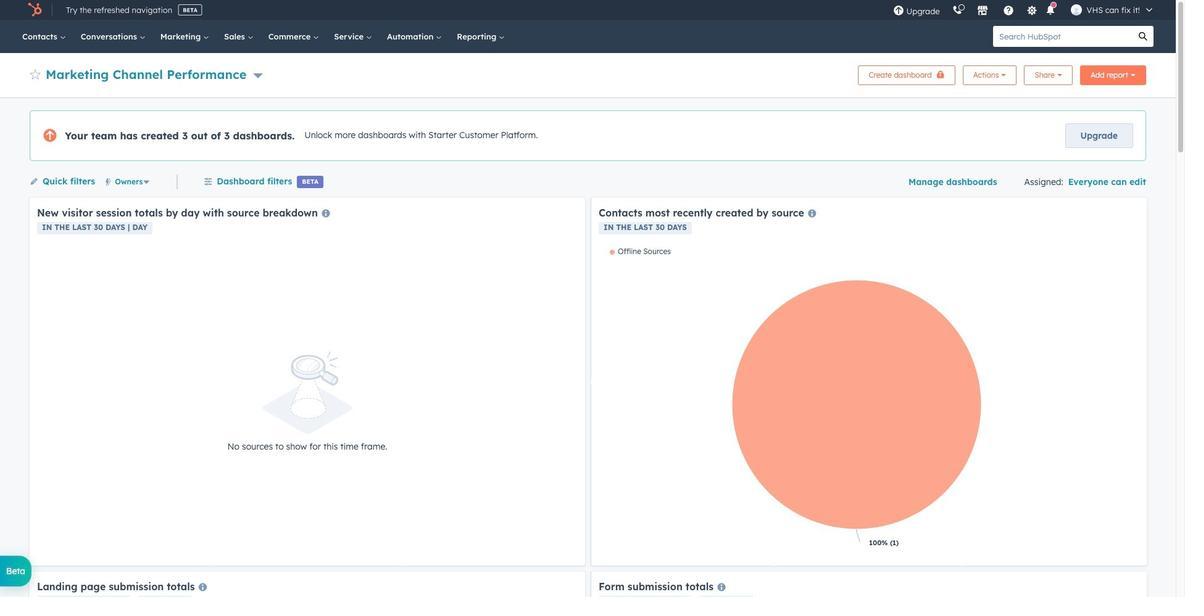Task type: locate. For each thing, give the bounding box(es) containing it.
form submission totals element
[[591, 572, 1147, 598]]

menu
[[887, 0, 1161, 20]]

interactive chart image
[[599, 247, 1140, 559]]

toggle series visibility region
[[610, 247, 671, 256]]

banner
[[30, 62, 1146, 85]]

new visitor session totals by day with source breakdown element
[[30, 198, 585, 566]]



Task type: vqa. For each thing, say whether or not it's contained in the screenshot.
landing page submission totals element
yes



Task type: describe. For each thing, give the bounding box(es) containing it.
marketplaces image
[[977, 6, 988, 17]]

jer mill image
[[1071, 4, 1082, 15]]

Search HubSpot search field
[[993, 26, 1133, 47]]

contacts most recently created by source element
[[591, 198, 1147, 566]]

landing page submission totals element
[[30, 572, 585, 598]]



